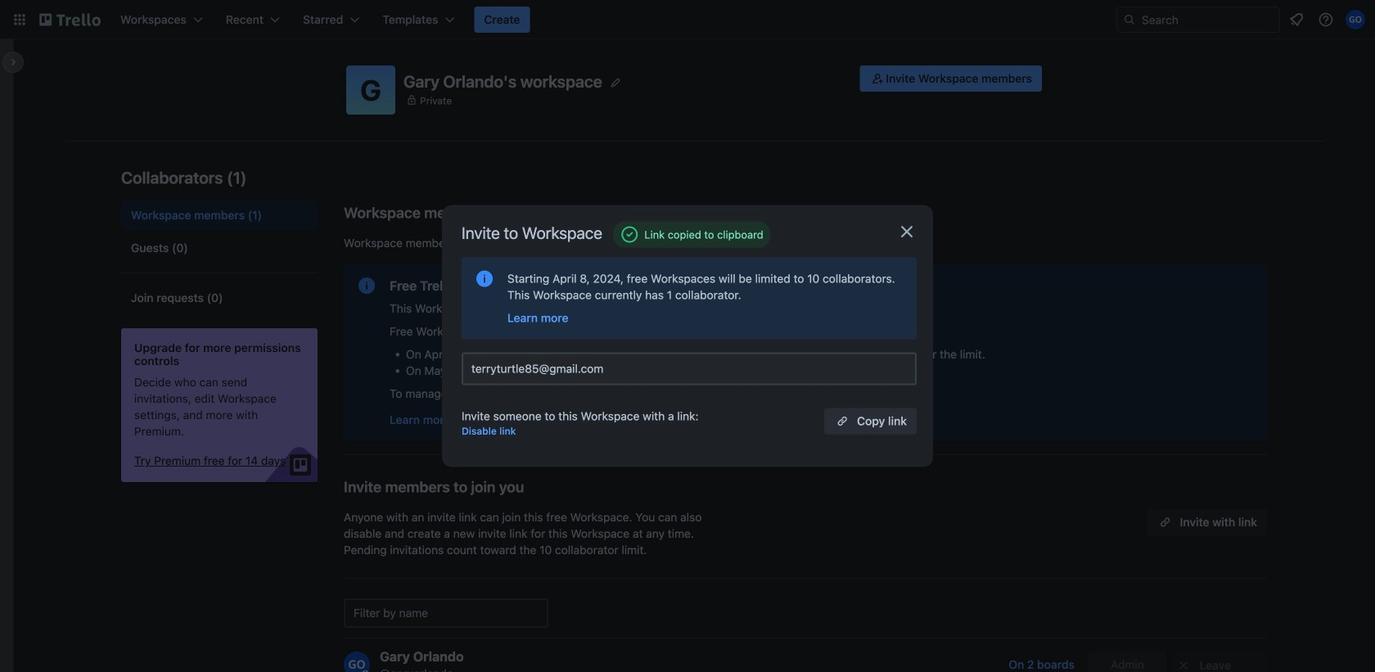 Task type: locate. For each thing, give the bounding box(es) containing it.
status
[[613, 221, 770, 248]]

Search field
[[1136, 7, 1279, 32]]

sm image
[[1175, 657, 1192, 672]]

gary orlando (garyorlando) image
[[1346, 10, 1365, 29]]

sm image
[[870, 70, 886, 87]]



Task type: describe. For each thing, give the bounding box(es) containing it.
0 notifications image
[[1287, 10, 1306, 29]]

primary element
[[0, 0, 1375, 39]]

Filter by name text field
[[344, 598, 548, 628]]

Email address or name text field
[[471, 357, 914, 380]]

search image
[[1123, 13, 1136, 26]]

open information menu image
[[1318, 11, 1334, 28]]

close image
[[897, 222, 917, 241]]



Task type: vqa. For each thing, say whether or not it's contained in the screenshot.
Changing the Temperature In Here
no



